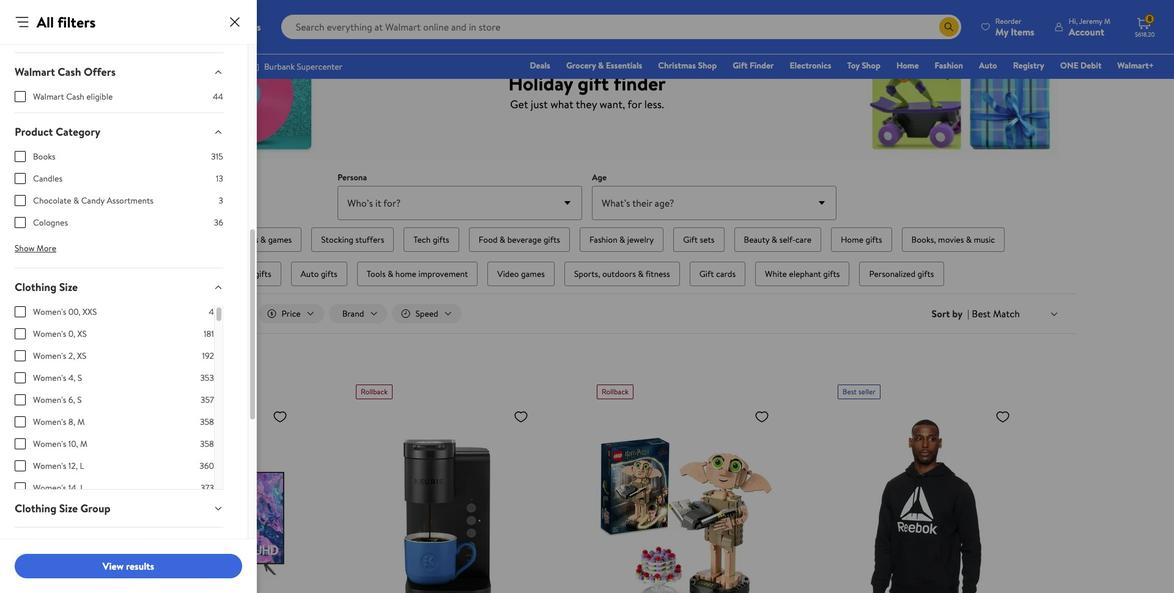 Task type: describe. For each thing, give the bounding box(es) containing it.
& for fashion & jewelry
[[620, 234, 626, 246]]

sort and filter section element
[[98, 294, 1077, 334]]

clothing size
[[15, 280, 78, 295]]

sets
[[700, 234, 715, 246]]

christmas
[[659, 59, 696, 72]]

group
[[81, 501, 111, 516]]

women's for women's 0, xs
[[33, 328, 66, 340]]

just
[[531, 96, 548, 112]]

home
[[396, 268, 417, 280]]

one debit
[[1061, 59, 1102, 72]]

10,
[[68, 438, 78, 450]]

auto gifts list item
[[289, 259, 350, 289]]

13
[[216, 173, 223, 185]]

& left 'music'
[[967, 234, 972, 246]]

women's for women's 00, xxs
[[33, 306, 66, 318]]

filters
[[57, 12, 96, 32]]

sort
[[932, 307, 951, 321]]

gifts for pet gifts
[[255, 268, 271, 280]]

sports,
[[574, 268, 601, 280]]

clothing for clothing size group
[[15, 501, 56, 516]]

fashion & jewelry
[[590, 234, 654, 246]]

toys & games list item
[[230, 225, 304, 255]]

product
[[15, 124, 53, 140]]

gift sets
[[684, 234, 715, 246]]

christmas shop link
[[653, 59, 723, 72]]

s for women's 4, s
[[78, 372, 82, 384]]

pet gifts
[[240, 268, 271, 280]]

group containing toys & games
[[142, 225, 1033, 289]]

s for women's 6, s
[[77, 394, 82, 406]]

walmart cash offers button
[[5, 53, 233, 91]]

192
[[202, 350, 214, 362]]

walmart image
[[20, 17, 99, 37]]

& for tools & home improvement
[[388, 268, 394, 280]]

gifts right beverage
[[544, 234, 560, 246]]

women's for women's 4, s
[[33, 372, 66, 384]]

women's 10, m
[[33, 438, 88, 450]]

gift cards list item
[[688, 259, 748, 289]]

christmas shop
[[659, 59, 717, 72]]

8 $618.20
[[1136, 14, 1156, 39]]

rollback for keurig k-express essentials single serve k-cup pod coffee maker, black image
[[361, 387, 388, 397]]

beauty & self-care list item
[[732, 225, 824, 255]]

cash for offers
[[58, 64, 81, 80]]

white elephant gifts
[[766, 268, 840, 280]]

finder
[[750, 59, 774, 72]]

debit
[[1081, 59, 1102, 72]]

add to favorites list, keurig k-express essentials single serve k-cup pod coffee maker, black image
[[514, 409, 529, 425]]

clothing size button
[[5, 269, 233, 306]]

age
[[592, 171, 607, 184]]

gifts for personalized gifts
[[918, 268, 935, 280]]

4
[[209, 306, 214, 318]]

availability group
[[15, 31, 223, 53]]

lego harry potter dobby the house-elf building toy set, makes a great birthday and christmas gift, authentically detailed build and display model of a beloved character, 76421 image
[[597, 405, 775, 594]]

stocking stuffers list item
[[309, 225, 397, 255]]

all
[[37, 12, 54, 32]]

clothing size group
[[15, 306, 223, 494]]

& for chocolate & candy assortments
[[73, 195, 79, 207]]

358 for women's 8, m
[[200, 416, 214, 428]]

cards
[[716, 268, 736, 280]]

size for clothing size
[[59, 280, 78, 295]]

tech
[[414, 234, 431, 246]]

in-
[[211, 308, 221, 320]]

product category
[[15, 124, 100, 140]]

gifts for auto gifts
[[321, 268, 338, 280]]

14,
[[68, 482, 78, 494]]

tech gifts button
[[404, 228, 459, 252]]

holiday gift finder image
[[115, 27, 1060, 159]]

xs for women's 0, xs
[[77, 328, 87, 340]]

online
[[207, 369, 233, 382]]

& for food & beverage gifts
[[500, 234, 506, 246]]

stocking
[[321, 234, 354, 246]]

walmart+
[[1118, 59, 1155, 72]]

women's 6, s
[[33, 394, 82, 406]]

outdoors
[[603, 268, 636, 280]]

xs for women's 2, xs
[[77, 350, 87, 362]]

gift for gift finder
[[733, 59, 748, 72]]

women's for women's 12, l
[[33, 460, 66, 472]]

gift finder
[[733, 59, 774, 72]]

gift for gift cards
[[700, 268, 714, 280]]

women's for women's 8, m
[[33, 416, 66, 428]]

food
[[479, 234, 498, 246]]

what
[[551, 96, 574, 112]]

walmart for walmart cash offers
[[15, 64, 55, 80]]

books, movies & music list item
[[900, 225, 1008, 255]]

eligible
[[86, 91, 113, 103]]

size for shoe size
[[41, 539, 60, 554]]

& for grocery & essentials
[[598, 59, 604, 72]]

358 for women's 10, m
[[200, 438, 214, 450]]

pet gifts list item
[[228, 259, 284, 289]]

373
[[201, 482, 214, 494]]

more
[[37, 242, 56, 255]]

books, movies & music
[[912, 234, 996, 246]]

add to favorites list, lego harry potter dobby the house-elf building toy set, makes a great birthday and christmas gift, authentically detailed build and display model of a beloved character, 76421 image
[[755, 409, 770, 425]]

gift cards button
[[690, 262, 746, 286]]

video games
[[498, 268, 545, 280]]

toys
[[242, 234, 258, 246]]

view results button
[[15, 554, 242, 579]]

shop for toy shop
[[862, 59, 881, 72]]

beverage
[[508, 234, 542, 246]]

add to favorites list, reebok men's delta logo hoodie, sizes s-3xl image
[[996, 409, 1011, 425]]

l for women's 14, l
[[80, 482, 85, 494]]

product category button
[[5, 113, 233, 151]]

home gifts list item
[[829, 225, 895, 255]]

(1000+)
[[174, 346, 207, 359]]

12,
[[68, 460, 78, 472]]

fashion & jewelry list item
[[578, 225, 666, 255]]

show
[[15, 242, 35, 255]]

gifts for tech gifts
[[433, 234, 450, 246]]

tools
[[367, 268, 386, 280]]

toy shop link
[[842, 59, 887, 72]]

44
[[213, 91, 223, 103]]

sports, outdoors & fitness button
[[565, 262, 680, 286]]

fashion for fashion & jewelry
[[590, 234, 618, 246]]

auto for auto
[[980, 59, 998, 72]]

purchased
[[162, 369, 205, 382]]

seller
[[859, 387, 876, 397]]

keurig k-express essentials single serve k-cup pod coffee maker, black image
[[356, 405, 534, 594]]

tech gifts list item
[[402, 225, 462, 255]]

clothing size group
[[15, 501, 111, 516]]

auto gifts
[[301, 268, 338, 280]]

grocery
[[567, 59, 596, 72]]

chocolate
[[33, 195, 71, 207]]

sort by |
[[932, 307, 970, 321]]

video games list item
[[485, 259, 557, 289]]

reebok men's delta logo hoodie, sizes s-3xl image
[[838, 405, 1016, 594]]

show more
[[15, 242, 56, 255]]

size for clothing size group
[[59, 501, 78, 516]]



Task type: locate. For each thing, give the bounding box(es) containing it.
2 358 from the top
[[200, 438, 214, 450]]

product category group
[[15, 151, 223, 239]]

cash inside dropdown button
[[58, 64, 81, 80]]

white elephant gifts button
[[756, 262, 850, 286]]

s right 4,
[[78, 372, 82, 384]]

m for women's 8, m
[[77, 416, 85, 428]]

home
[[897, 59, 919, 72], [841, 234, 864, 246]]

home left fashion link
[[897, 59, 919, 72]]

games right toys
[[268, 234, 292, 246]]

0 vertical spatial s
[[78, 372, 82, 384]]

personalized gifts button
[[860, 262, 944, 286]]

women's for women's 2, xs
[[33, 350, 66, 362]]

1 horizontal spatial home
[[897, 59, 919, 72]]

1 s from the top
[[78, 372, 82, 384]]

want,
[[600, 96, 626, 112]]

clothing up women's 00, xxs
[[15, 280, 56, 295]]

& for toys & games
[[261, 234, 266, 246]]

candy
[[81, 195, 105, 207]]

1 vertical spatial gift
[[684, 234, 698, 246]]

women's left 12,
[[33, 460, 66, 472]]

personalized gifts
[[870, 268, 935, 280]]

auto right "pet gifts" list item on the top left of page
[[301, 268, 319, 280]]

358 up "360"
[[200, 438, 214, 450]]

1 vertical spatial cash
[[66, 91, 84, 103]]

1 vertical spatial home
[[841, 234, 864, 246]]

home right the care
[[841, 234, 864, 246]]

2 s from the top
[[77, 394, 82, 406]]

Search search field
[[281, 15, 962, 39]]

8,
[[68, 416, 75, 428]]

s right 6,
[[77, 394, 82, 406]]

0 horizontal spatial auto
[[301, 268, 319, 280]]

gifts up personalized
[[866, 234, 883, 246]]

music
[[974, 234, 996, 246]]

& left self-
[[772, 234, 778, 246]]

0 vertical spatial clothing
[[15, 280, 56, 295]]

1 women's from the top
[[33, 306, 66, 318]]

& left fitness
[[638, 268, 644, 280]]

electronics link
[[785, 59, 837, 72]]

stocking stuffers button
[[312, 228, 394, 252]]

l for women's 12, l
[[80, 460, 84, 472]]

1 horizontal spatial gift
[[700, 268, 714, 280]]

&
[[598, 59, 604, 72], [73, 195, 79, 207], [261, 234, 266, 246], [500, 234, 506, 246], [620, 234, 626, 246], [772, 234, 778, 246], [967, 234, 972, 246], [388, 268, 394, 280], [638, 268, 644, 280]]

& for beauty & self-care
[[772, 234, 778, 246]]

all filters dialog
[[0, 0, 257, 594]]

gift inside button
[[700, 268, 714, 280]]

0 vertical spatial home
[[897, 59, 919, 72]]

shop right christmas
[[698, 59, 717, 72]]

size inside "dropdown button"
[[59, 501, 78, 516]]

women's left the 0,
[[33, 328, 66, 340]]

1 clothing from the top
[[15, 280, 56, 295]]

essentials
[[606, 59, 643, 72]]

1 horizontal spatial auto
[[980, 59, 998, 72]]

size inside dropdown button
[[59, 280, 78, 295]]

& left jewelry
[[620, 234, 626, 246]]

women's left 14,
[[33, 482, 66, 494]]

home for home
[[897, 59, 919, 72]]

2 xs from the top
[[77, 350, 87, 362]]

1 vertical spatial fashion
[[590, 234, 618, 246]]

sports, outdoors & fitness list item
[[562, 259, 683, 289]]

price
[[113, 369, 134, 382]]

pet gifts button
[[230, 262, 281, 286]]

gifts right elephant
[[824, 268, 840, 280]]

auto right fashion link
[[980, 59, 998, 72]]

shop for christmas shop
[[698, 59, 717, 72]]

walmart cash eligible
[[33, 91, 113, 103]]

toy
[[848, 59, 860, 72]]

category
[[56, 124, 100, 140]]

auto inside button
[[301, 268, 319, 280]]

None checkbox
[[15, 151, 26, 162], [15, 173, 26, 184], [15, 195, 26, 206], [15, 217, 26, 228], [15, 307, 26, 318], [15, 373, 26, 384], [15, 439, 26, 450], [15, 461, 26, 472], [15, 483, 26, 494], [15, 151, 26, 162], [15, 173, 26, 184], [15, 195, 26, 206], [15, 217, 26, 228], [15, 307, 26, 318], [15, 373, 26, 384], [15, 439, 26, 450], [15, 461, 26, 472], [15, 483, 26, 494]]

by
[[953, 307, 963, 321]]

price when purchased online
[[113, 369, 233, 382]]

4 women's from the top
[[33, 372, 66, 384]]

gifts right pet
[[255, 268, 271, 280]]

size down 14,
[[59, 501, 78, 516]]

& right the food at left top
[[500, 234, 506, 246]]

0,
[[68, 328, 75, 340]]

food & beverage gifts
[[479, 234, 560, 246]]

legal information image
[[238, 371, 248, 381]]

self-
[[780, 234, 796, 246]]

games inside 'list item'
[[521, 268, 545, 280]]

2 clothing from the top
[[15, 501, 56, 516]]

elephant
[[789, 268, 822, 280]]

353
[[200, 372, 214, 384]]

1 vertical spatial walmart
[[33, 91, 64, 103]]

0 horizontal spatial shop
[[698, 59, 717, 72]]

0 vertical spatial xs
[[77, 328, 87, 340]]

1 horizontal spatial games
[[521, 268, 545, 280]]

gift sets button
[[674, 228, 725, 252]]

xs right 2, on the bottom of the page
[[77, 350, 87, 362]]

1 xs from the top
[[77, 328, 87, 340]]

gift inside button
[[684, 234, 698, 246]]

3 women's from the top
[[33, 350, 66, 362]]

sports, outdoors & fitness
[[574, 268, 670, 280]]

gifts for home gifts
[[866, 234, 883, 246]]

gifts inside list item
[[321, 268, 338, 280]]

improvement
[[419, 268, 468, 280]]

personalized gifts list item
[[857, 259, 947, 289]]

walmart inside dropdown button
[[15, 64, 55, 80]]

walmart up walmart cash eligible
[[15, 64, 55, 80]]

walmart down walmart cash offers
[[33, 91, 64, 103]]

2 rollback from the left
[[602, 387, 629, 397]]

assortments
[[107, 195, 154, 207]]

357
[[201, 394, 214, 406]]

1 vertical spatial xs
[[77, 350, 87, 362]]

0 vertical spatial size
[[59, 280, 78, 295]]

women's left 2, on the bottom of the page
[[33, 350, 66, 362]]

fashion left jewelry
[[590, 234, 618, 246]]

1 vertical spatial size
[[59, 501, 78, 516]]

& right tools
[[388, 268, 394, 280]]

clothing for clothing size
[[15, 280, 56, 295]]

& inside the "product category" group
[[73, 195, 79, 207]]

1 358 from the top
[[200, 416, 214, 428]]

home for home gifts
[[841, 234, 864, 246]]

clothing inside "dropdown button"
[[15, 501, 56, 516]]

360
[[200, 460, 214, 472]]

books, movies & music button
[[902, 228, 1005, 252]]

colognes
[[33, 217, 68, 229]]

1 vertical spatial l
[[80, 482, 85, 494]]

0 vertical spatial auto
[[980, 59, 998, 72]]

white
[[766, 268, 787, 280]]

1 vertical spatial 358
[[200, 438, 214, 450]]

home inside "link"
[[897, 59, 919, 72]]

samsung 43" class cu7000b crystal uhd 4k smart television un43cu7000bxza image
[[115, 405, 292, 594]]

home inside button
[[841, 234, 864, 246]]

beauty
[[744, 234, 770, 246]]

0 vertical spatial games
[[268, 234, 292, 246]]

& right toys
[[261, 234, 266, 246]]

women's left 6,
[[33, 394, 66, 406]]

women's for women's 10, m
[[33, 438, 66, 450]]

food & beverage gifts list item
[[467, 225, 573, 255]]

Walmart Site-Wide search field
[[281, 15, 962, 39]]

gift
[[733, 59, 748, 72], [684, 234, 698, 246], [700, 268, 714, 280]]

gift left cards at the top right
[[700, 268, 714, 280]]

women's for women's 6, s
[[33, 394, 66, 406]]

shoe size button
[[5, 528, 233, 565]]

when
[[137, 369, 159, 382]]

2 vertical spatial gift
[[700, 268, 714, 280]]

clothing down women's 14, l
[[15, 501, 56, 516]]

women's 2, xs
[[33, 350, 87, 362]]

9 women's from the top
[[33, 482, 66, 494]]

home gifts
[[841, 234, 883, 246]]

fashion & jewelry button
[[580, 228, 664, 252]]

m right 8,
[[77, 416, 85, 428]]

xs right the 0,
[[77, 328, 87, 340]]

1 shop from the left
[[698, 59, 717, 72]]

size right shoe
[[41, 539, 60, 554]]

video
[[498, 268, 519, 280]]

2 vertical spatial size
[[41, 539, 60, 554]]

home link
[[891, 59, 925, 72]]

in-store
[[211, 308, 240, 320]]

auto
[[980, 59, 998, 72], [301, 268, 319, 280]]

games inside list item
[[268, 234, 292, 246]]

1 horizontal spatial fashion
[[935, 59, 964, 72]]

0 horizontal spatial rollback
[[361, 387, 388, 397]]

fashion link
[[930, 59, 969, 72]]

cash up walmart cash eligible
[[58, 64, 81, 80]]

clothing inside dropdown button
[[15, 280, 56, 295]]

1 vertical spatial clothing
[[15, 501, 56, 516]]

tools & home improvement list item
[[355, 259, 481, 289]]

games right video
[[521, 268, 545, 280]]

shop inside "link"
[[862, 59, 881, 72]]

2 shop from the left
[[862, 59, 881, 72]]

games
[[268, 234, 292, 246], [521, 268, 545, 280]]

grocery & essentials
[[567, 59, 643, 72]]

holiday
[[509, 69, 573, 96]]

0 vertical spatial l
[[80, 460, 84, 472]]

7 women's from the top
[[33, 438, 66, 450]]

1 vertical spatial m
[[80, 438, 88, 450]]

gift left finder
[[733, 59, 748, 72]]

show more button
[[5, 239, 66, 258]]

5 women's from the top
[[33, 394, 66, 406]]

0 vertical spatial fashion
[[935, 59, 964, 72]]

pet
[[240, 268, 253, 280]]

candles
[[33, 173, 62, 185]]

& right grocery
[[598, 59, 604, 72]]

finder
[[614, 69, 666, 96]]

women's left 8,
[[33, 416, 66, 428]]

home gifts button
[[832, 228, 892, 252]]

1 vertical spatial games
[[521, 268, 545, 280]]

books,
[[912, 234, 937, 246]]

walmart for walmart cash eligible
[[33, 91, 64, 103]]

0 horizontal spatial gift
[[684, 234, 698, 246]]

women's 00, xxs
[[33, 306, 97, 318]]

one
[[1061, 59, 1079, 72]]

walmart+ link
[[1113, 59, 1160, 72]]

358 down 357 at the bottom
[[200, 416, 214, 428]]

1 horizontal spatial shop
[[862, 59, 881, 72]]

6 women's from the top
[[33, 416, 66, 428]]

1 vertical spatial s
[[77, 394, 82, 406]]

tools & home improvement button
[[357, 262, 478, 286]]

size inside dropdown button
[[41, 539, 60, 554]]

8 women's from the top
[[33, 460, 66, 472]]

cash for eligible
[[66, 91, 84, 103]]

size up women's 00, xxs
[[59, 280, 78, 295]]

shop right toy
[[862, 59, 881, 72]]

women's 8, m
[[33, 416, 85, 428]]

registry
[[1014, 59, 1045, 72]]

offers
[[84, 64, 116, 80]]

l right 14,
[[80, 482, 85, 494]]

gift left the sets at top
[[684, 234, 698, 246]]

fashion inside button
[[590, 234, 618, 246]]

walmart cash offers
[[15, 64, 116, 80]]

women's left 10,
[[33, 438, 66, 450]]

None checkbox
[[15, 91, 26, 102], [15, 329, 26, 340], [15, 351, 26, 362], [15, 395, 26, 406], [15, 417, 26, 428], [15, 91, 26, 102], [15, 329, 26, 340], [15, 351, 26, 362], [15, 395, 26, 406], [15, 417, 26, 428]]

white elephant gifts list item
[[753, 259, 853, 289]]

electronics
[[790, 59, 832, 72]]

l right 12,
[[80, 460, 84, 472]]

group
[[142, 225, 1033, 289]]

& inside button
[[772, 234, 778, 246]]

0 vertical spatial walmart
[[15, 64, 55, 80]]

0 horizontal spatial games
[[268, 234, 292, 246]]

close panel image
[[228, 15, 242, 29]]

tech gifts
[[414, 234, 450, 246]]

0 vertical spatial gift
[[733, 59, 748, 72]]

holiday gift finder get just what they want, for less.
[[509, 69, 666, 112]]

0 vertical spatial m
[[77, 416, 85, 428]]

shoe
[[15, 539, 38, 554]]

auto for auto gifts
[[301, 268, 319, 280]]

best
[[843, 387, 857, 397]]

video games button
[[488, 262, 555, 286]]

gifts right tech
[[433, 234, 450, 246]]

181
[[204, 328, 214, 340]]

1 rollback from the left
[[361, 387, 388, 397]]

fashion for fashion
[[935, 59, 964, 72]]

0 vertical spatial cash
[[58, 64, 81, 80]]

8
[[1148, 14, 1153, 24]]

tools & home improvement
[[367, 268, 468, 280]]

m right 10,
[[80, 438, 88, 450]]

1 horizontal spatial rollback
[[602, 387, 629, 397]]

registry link
[[1008, 59, 1050, 72]]

2 women's from the top
[[33, 328, 66, 340]]

0 horizontal spatial home
[[841, 234, 864, 246]]

size
[[59, 280, 78, 295], [59, 501, 78, 516], [41, 539, 60, 554]]

get
[[510, 96, 529, 112]]

cash left eligible
[[66, 91, 84, 103]]

m for women's 10, m
[[80, 438, 88, 450]]

2 horizontal spatial gift
[[733, 59, 748, 72]]

4,
[[68, 372, 76, 384]]

deals
[[530, 59, 551, 72]]

gifts right personalized
[[918, 268, 935, 280]]

list item
[[167, 225, 225, 255]]

gift for gift sets
[[684, 234, 698, 246]]

& left candy on the top of page
[[73, 195, 79, 207]]

add to favorites list, samsung 43" class cu7000b crystal uhd 4k smart television un43cu7000bxza image
[[273, 409, 288, 425]]

women's left 4,
[[33, 372, 66, 384]]

0 vertical spatial 358
[[200, 416, 214, 428]]

rollback for lego harry potter dobby the house-elf building toy set, makes a great birthday and christmas gift, authentically detailed build and display model of a beloved character, 76421 image
[[602, 387, 629, 397]]

women's up women's 0, xs
[[33, 306, 66, 318]]

1 vertical spatial auto
[[301, 268, 319, 280]]

gifts down the stocking
[[321, 268, 338, 280]]

grocery & essentials link
[[561, 59, 648, 72]]

gift sets list item
[[671, 225, 727, 255]]

0 horizontal spatial fashion
[[590, 234, 618, 246]]

fashion left auto link
[[935, 59, 964, 72]]

gifts
[[433, 234, 450, 246], [544, 234, 560, 246], [866, 234, 883, 246], [255, 268, 271, 280], [321, 268, 338, 280], [824, 268, 840, 280], [918, 268, 935, 280]]

women's for women's 14, l
[[33, 482, 66, 494]]

& inside 'list item'
[[388, 268, 394, 280]]



Task type: vqa. For each thing, say whether or not it's contained in the screenshot.


